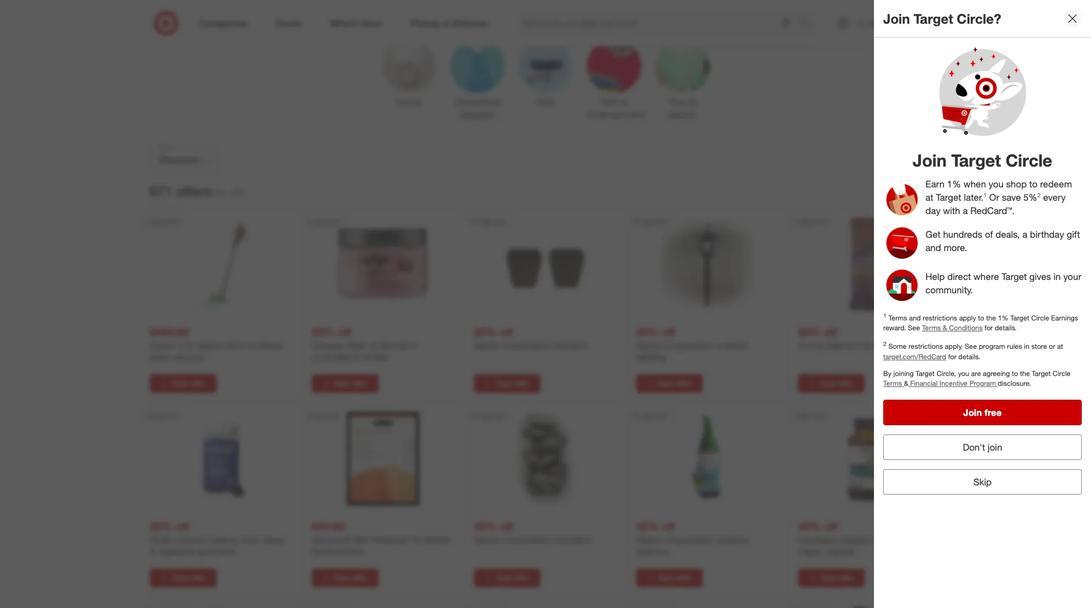 Task type: vqa. For each thing, say whether or not it's contained in the screenshot.
middle "for"
yes



Task type: locate. For each thing, give the bounding box(es) containing it.
save offer button for 50% off hum nutrition beauty zzzz sleep & digestive gummies
[[150, 569, 216, 588]]

0 horizontal spatial 1
[[883, 312, 887, 319]]

details. inside 2 some restrictions apply. see program rules in store or at target.com/redcard for details.
[[959, 352, 981, 361]]

offer for 50% off honey mama's truffle treat
[[838, 379, 854, 388]]

1 horizontal spatial all
[[301, 8, 312, 20]]

alpine inside 45% off alpine corporation fountains
[[474, 534, 500, 546]]

and down the get at the top right of page
[[926, 242, 941, 253]]

terms down by
[[883, 379, 904, 388]]

terms up reward.
[[889, 314, 907, 323]]

0 horizontal spatial 1 link
[[914, 10, 939, 36]]

1
[[931, 12, 935, 19], [984, 192, 987, 199], [883, 312, 887, 319]]

1 horizontal spatial in
[[1054, 271, 1061, 282]]

restrictions
[[923, 314, 957, 323], [909, 342, 943, 351]]

1 horizontal spatial at
[[1057, 342, 1063, 351]]

1% inside the 1 terms and restrictions apply to the 1% target circle earnings reward. see
[[998, 314, 1009, 323]]

alpine for 50% off alpine corporation planters
[[474, 340, 500, 351]]

0 horizontal spatial 45%
[[474, 520, 497, 533]]

the right the agreeing
[[1020, 369, 1030, 378]]

& inside join target circle dialog
[[943, 324, 947, 332]]

multivitamin
[[312, 351, 362, 363]]

0 vertical spatial in
[[1054, 271, 1061, 282]]

beverages
[[421, 21, 465, 33]]

every
[[1043, 192, 1066, 203]]

apparel
[[495, 8, 528, 20]]

50% off hum nutrition beauty zzzz sleep & digestive gummies
[[150, 520, 285, 558]]

save down 45% off alpine corporation fountains
[[496, 574, 512, 582]]

50% inside 50% off alpine corporation outdoor lighting
[[636, 325, 659, 339]]

beauty
[[634, 8, 663, 20], [210, 534, 239, 546]]

0 vertical spatial 2
[[1038, 192, 1041, 199]]

save offer button down statuary
[[636, 569, 703, 588]]

save offer button for 50% off alpine corporation outdoor lighting
[[636, 375, 703, 393]]

2 outdoor from the top
[[716, 534, 749, 546]]

save down 'digestive'
[[172, 574, 188, 582]]

in
[[1054, 271, 1061, 282], [1024, 342, 1030, 351]]

corporation for 50% off alpine corporation outdoor lighting
[[664, 340, 714, 351]]

save offer down 45% off alpine corporation fountains
[[496, 574, 530, 582]]

0 horizontal spatial at
[[926, 192, 934, 203]]

1 horizontal spatial 45%
[[636, 520, 659, 533]]

terms for terms
[[883, 379, 904, 388]]

a right deals,
[[1023, 229, 1028, 240]]

save offer button for $49.99 microsoft 365 personal 12-month subscription
[[312, 569, 378, 588]]

deals,
[[996, 229, 1020, 240]]

target left circle?
[[914, 10, 953, 26]]

at inside earn 1% when you shop to redeem at target later.
[[926, 192, 934, 203]]

0 vertical spatial outdoor
[[716, 340, 749, 351]]

restrictions up terms & conditions link
[[923, 314, 957, 323]]

you left are
[[958, 369, 969, 378]]

save offer down multivitamin
[[334, 379, 367, 388]]

off inside 50% off chewsy kids' & women's multivitamin bottle
[[338, 325, 351, 339]]

save offer button down lighting
[[636, 375, 703, 393]]

offer down bottle
[[352, 379, 367, 388]]

2 vertical spatial circle
[[1053, 369, 1071, 378]]

free
[[985, 407, 1002, 419]]

at up day at the top of page
[[926, 192, 934, 203]]

0 horizontal spatial beauty
[[210, 534, 239, 546]]

join target circle?
[[883, 10, 1001, 26]]

save offer for 50% off alpine corporation outdoor lighting
[[658, 379, 692, 388]]

to inside the 1 terms and restrictions apply to the 1% target circle earnings reward. see
[[978, 314, 984, 323]]

save down multivitamin
[[334, 379, 350, 388]]

search
[[794, 18, 822, 30]]

detect
[[197, 340, 224, 351]]

details. up rules
[[995, 324, 1017, 332]]

see right reward.
[[908, 324, 920, 332]]

offer down 50% off alpine corporation planters
[[514, 379, 530, 388]]

1%
[[947, 178, 961, 190], [998, 314, 1009, 323]]

0 vertical spatial the
[[986, 314, 996, 323]]

redeem
[[1040, 178, 1072, 190]]

outdoor inside 45% off alpine corporation outdoor statuary
[[716, 534, 749, 546]]

0 horizontal spatial in
[[1024, 342, 1030, 351]]

1 horizontal spatial for
[[948, 352, 957, 361]]

for down apply.
[[948, 352, 957, 361]]

0 horizontal spatial all
[[232, 187, 242, 199]]

offer down caplets
[[838, 574, 854, 582]]

alpine for 45% off alpine corporation outdoor statuary
[[636, 534, 662, 546]]

offer down 45% off alpine corporation outdoor statuary
[[676, 574, 692, 582]]

off inside 45% off alpine corporation outdoor statuary
[[662, 520, 676, 533]]

0 vertical spatial 1%
[[947, 178, 961, 190]]

for up program
[[985, 324, 993, 332]]

1 horizontal spatial 1%
[[998, 314, 1009, 323]]

terms up target.com/redcard at the bottom of page
[[922, 324, 941, 332]]

2 45% from the left
[[636, 520, 659, 533]]

45% for 45% off alpine corporation outdoor statuary
[[636, 520, 659, 533]]

outdoor inside 50% off alpine corporation outdoor lighting
[[716, 340, 749, 351]]

women's
[[379, 340, 417, 351]]

circle,
[[937, 369, 956, 378]]

for for conditions
[[985, 324, 993, 332]]

save offer down 50% off alpine corporation planters
[[496, 379, 530, 388]]

off inside 50% off honey mama's truffle treat
[[824, 325, 838, 339]]

off for 50% off chewsy kids' & women's multivitamin bottle
[[338, 325, 351, 339]]

community.
[[926, 284, 973, 296]]

baby
[[569, 8, 590, 20]]

offer for 45% off alpine corporation fountains
[[514, 574, 530, 582]]

1 vertical spatial see
[[965, 342, 977, 351]]

0 vertical spatial beauty
[[634, 8, 663, 20]]

for inside 671 offer s for " all "
[[215, 187, 226, 199]]

all inside 671 offer s for " all "
[[232, 187, 242, 199]]

off inside the 50% off hum nutrition beauty zzzz sleep & digestive gummies
[[175, 520, 189, 533]]

0 horizontal spatial join
[[883, 10, 910, 26]]

1 horizontal spatial 2
[[1038, 192, 1041, 199]]

1 vertical spatial outdoor
[[716, 534, 749, 546]]

0 vertical spatial terms
[[889, 314, 907, 323]]

digestive
[[158, 546, 195, 558]]

ashwagandha
[[872, 534, 929, 546]]

save down 50% off alpine corporation planters
[[496, 379, 512, 388]]

save offer button down vacuum
[[150, 375, 216, 393]]

save down the subscription
[[334, 574, 350, 582]]

save offer button down multivitamin
[[312, 375, 378, 393]]

lighting
[[636, 351, 666, 363]]

save offer button for 50% off honey mama's truffle treat
[[798, 375, 865, 393]]

the right "apply"
[[986, 314, 996, 323]]

save offer button down 'digestive'
[[150, 569, 216, 588]]

circle left earnings on the right
[[1031, 314, 1049, 323]]

to right "apply"
[[978, 314, 984, 323]]

0 vertical spatial all
[[301, 8, 312, 20]]

save offer down lighting
[[658, 379, 692, 388]]

save for 50% off alpine corporation planters
[[496, 379, 512, 388]]

50% for 50% off alpine corporation planters
[[474, 325, 497, 339]]

45%
[[474, 520, 497, 533], [636, 520, 659, 533]]

& right kids'
[[370, 340, 376, 351]]

offer down 45% off alpine corporation fountains
[[514, 574, 530, 582]]

1 inside the "1 or save 5% 2"
[[984, 192, 987, 199]]

1% right "earn" on the top of the page
[[947, 178, 961, 190]]

birthday
[[1030, 229, 1064, 240]]

details. up are
[[959, 352, 981, 361]]

don't join
[[963, 442, 1002, 453]]

save offer down statuary
[[658, 574, 692, 582]]

microsoft
[[312, 534, 351, 546]]

save offer button for 45% off alpine corporation outdoor statuary
[[636, 569, 703, 588]]

2 horizontal spatial to
[[1030, 178, 1038, 190]]

1 vertical spatial the
[[1020, 369, 1030, 378]]

offer for 45% off alpine corporation outdoor statuary
[[676, 574, 692, 582]]

join for join free
[[964, 407, 982, 419]]

save down lighting
[[658, 379, 674, 388]]

skip
[[974, 476, 992, 488]]

kids'
[[347, 340, 368, 351]]

1 horizontal spatial to
[[1012, 369, 1018, 378]]

50% off alpine corporation planters
[[474, 325, 588, 351]]

2 left every
[[1038, 192, 1041, 199]]

0 horizontal spatial for
[[215, 187, 226, 199]]

save offer for 40% off himalaya organic ashwagandha vegan caplets
[[821, 574, 854, 582]]

1 vertical spatial join
[[913, 150, 947, 171]]

corporation for 45% off alpine corporation outdoor statuary
[[664, 534, 714, 546]]

terms & conditions for details.
[[922, 324, 1017, 332]]

your
[[1064, 271, 1082, 282]]

health button
[[758, 0, 812, 34]]

toys & sports button
[[655, 39, 709, 122]]

treat
[[889, 340, 908, 351]]

you inside earn 1% when you shop to redeem at target later.
[[989, 178, 1004, 190]]

and
[[926, 242, 941, 253], [909, 314, 921, 323]]

help direct where target gives in your community.
[[926, 271, 1082, 296]]

when
[[964, 178, 986, 190]]

to right the agreeing
[[1012, 369, 1018, 378]]

1 horizontal spatial you
[[989, 178, 1004, 190]]

2 some restrictions apply. see program rules in store or at target.com/redcard for details.
[[883, 341, 1063, 361]]

1 vertical spatial restrictions
[[909, 342, 943, 351]]

off inside 50% off alpine corporation planters
[[500, 325, 513, 339]]

day
[[926, 205, 941, 217]]

you up or
[[989, 178, 1004, 190]]

circle down or on the bottom right
[[1053, 369, 1071, 378]]

0 horizontal spatial you
[[958, 369, 969, 378]]

0 horizontal spatial a
[[963, 205, 968, 217]]

fountains
[[554, 534, 592, 546]]

in right rules
[[1024, 342, 1030, 351]]

save down statuary
[[658, 574, 674, 582]]

outdoor for 45% off
[[716, 534, 749, 546]]

0 vertical spatial join
[[883, 10, 910, 26]]

1 vertical spatial you
[[958, 369, 969, 378]]

in left your
[[1054, 271, 1061, 282]]

1 vertical spatial 2
[[883, 341, 887, 348]]

1% up program
[[998, 314, 1009, 323]]

1 horizontal spatial details.
[[995, 324, 1017, 332]]

1 horizontal spatial see
[[965, 342, 977, 351]]

save offer button for 45% off alpine corporation fountains
[[474, 569, 540, 588]]

1 up reward.
[[883, 312, 887, 319]]

household supplies
[[455, 96, 500, 121]]

save offer down the subscription
[[334, 574, 367, 582]]

tech & entertainment button
[[587, 39, 645, 122]]

target inside the 1 terms and restrictions apply to the 1% target circle earnings reward. see
[[1011, 314, 1030, 323]]

a inside every day with a redcard™.
[[963, 205, 968, 217]]

for inside 2 some restrictions apply. see program rules in store or at target.com/redcard for details.
[[948, 352, 957, 361]]

join inside "button"
[[964, 407, 982, 419]]

0 horizontal spatial to
[[978, 314, 984, 323]]

0 horizontal spatial and
[[909, 314, 921, 323]]

target up with
[[936, 192, 961, 203]]

alpine
[[474, 340, 500, 351], [636, 340, 662, 351], [474, 534, 500, 546], [636, 534, 662, 546]]

zzzz
[[241, 534, 260, 546]]

corporation
[[502, 340, 552, 351], [664, 340, 714, 351], [502, 534, 552, 546], [664, 534, 714, 546]]

50%
[[312, 325, 335, 339], [474, 325, 497, 339], [636, 325, 659, 339], [798, 325, 821, 339], [150, 520, 172, 533]]

save down mama's
[[821, 379, 836, 388]]

by joining target circle, you are agreeing to the target circle
[[883, 369, 1071, 378]]

1 link left circle?
[[914, 10, 939, 36]]

save offer down vacuum
[[172, 379, 205, 388]]

50% inside the 50% off hum nutrition beauty zzzz sleep & digestive gummies
[[150, 520, 172, 533]]

save offer for 50% off honey mama's truffle treat
[[821, 379, 854, 388]]

at
[[926, 192, 934, 203], [1057, 342, 1063, 351]]

get
[[926, 229, 941, 240]]

and inside get hundreds of deals, a birthday gift and more.
[[926, 242, 941, 253]]

1 vertical spatial for
[[985, 324, 993, 332]]

to inside earn 1% when you shop to redeem at target later.
[[1030, 178, 1038, 190]]

1 horizontal spatial "
[[242, 187, 246, 199]]

offer down the gummies
[[190, 574, 205, 582]]

outdoor
[[716, 340, 749, 351], [716, 534, 749, 546]]

health
[[771, 8, 798, 20]]

1 vertical spatial circle
[[1031, 314, 1049, 323]]

45% inside 45% off alpine corporation outdoor statuary
[[636, 520, 659, 533]]

circle
[[1006, 150, 1052, 171], [1031, 314, 1049, 323], [1053, 369, 1071, 378]]

save offer for 45% off alpine corporation fountains
[[496, 574, 530, 582]]

1 link left or
[[984, 192, 987, 203]]

1 horizontal spatial a
[[1023, 229, 1028, 240]]

2 " from the left
[[242, 187, 246, 199]]

45% inside 45% off alpine corporation fountains
[[474, 520, 497, 533]]

financial incentive program
[[910, 379, 996, 388]]

1 vertical spatial terms
[[922, 324, 941, 332]]

1 vertical spatial details.
[[959, 352, 981, 361]]

0 horizontal spatial "
[[228, 187, 232, 199]]

& for tech
[[622, 96, 628, 107]]

dyson
[[150, 340, 176, 351]]

0 vertical spatial you
[[989, 178, 1004, 190]]

offer down 50% off alpine corporation outdoor lighting
[[676, 379, 692, 388]]

circle up shop
[[1006, 150, 1052, 171]]

offer down vacuum
[[190, 379, 205, 388]]

program
[[970, 379, 996, 388]]

1 left circle?
[[931, 12, 935, 19]]

join for join target circle
[[913, 150, 947, 171]]

2 horizontal spatial 1
[[984, 192, 987, 199]]

1 left or
[[984, 192, 987, 199]]

0 vertical spatial at
[[926, 192, 934, 203]]

off for 45% off alpine corporation fountains
[[500, 520, 513, 533]]

alpine inside 45% off alpine corporation outdoor statuary
[[636, 534, 662, 546]]

corporation for 45% off alpine corporation fountains
[[502, 534, 552, 546]]

2 vertical spatial 1
[[883, 312, 887, 319]]

1 inside the 1 terms and restrictions apply to the 1% target circle earnings reward. see
[[883, 312, 887, 319]]

target up financial
[[916, 369, 935, 378]]

1 vertical spatial 1
[[984, 192, 987, 199]]

you
[[375, 8, 390, 20]]

& inside toys & sports
[[690, 96, 696, 107]]

0 vertical spatial restrictions
[[923, 314, 957, 323]]

1 vertical spatial and
[[909, 314, 921, 323]]

save offer down caplets
[[821, 574, 854, 582]]

1 horizontal spatial join
[[913, 150, 947, 171]]

0 horizontal spatial 1%
[[947, 178, 961, 190]]

and up target.com/redcard at the bottom of page
[[909, 314, 921, 323]]

a
[[963, 205, 968, 217], [1023, 229, 1028, 240]]

gift
[[1067, 229, 1080, 240]]

at right or on the bottom right
[[1057, 342, 1063, 351]]

off inside 50% off alpine corporation outdoor lighting
[[662, 325, 676, 339]]

all button
[[279, 0, 334, 34]]

save for 50% off chewsy kids' & women's multivitamin bottle
[[334, 379, 350, 388]]

off for 50% off honey mama's truffle treat
[[824, 325, 838, 339]]

0 horizontal spatial 2
[[883, 341, 887, 348]]

save offer button down the subscription
[[312, 569, 378, 588]]

& up apply.
[[943, 324, 947, 332]]

1 horizontal spatial beauty
[[634, 8, 663, 20]]

save offer button for 50% off alpine corporation planters
[[474, 375, 540, 393]]

save offer down mama's
[[821, 379, 854, 388]]

save offer button down 50% off alpine corporation planters
[[474, 375, 540, 393]]

0 vertical spatial for
[[215, 187, 226, 199]]

target up the when
[[951, 150, 1001, 171]]

& right tech
[[622, 96, 628, 107]]

1 vertical spatial 1 link
[[984, 192, 987, 203]]

more.
[[944, 242, 967, 253]]

0 vertical spatial to
[[1030, 178, 1038, 190]]

adult beverages button
[[416, 0, 470, 34]]

target inside earn 1% when you shop to redeem at target later.
[[936, 192, 961, 203]]

2 horizontal spatial for
[[985, 324, 993, 332]]

restrictions up target.com/redcard link
[[909, 342, 943, 351]]

save for 50% off honey mama's truffle treat
[[821, 379, 836, 388]]

save offer for 50% off hum nutrition beauty zzzz sleep & digestive gummies
[[172, 574, 205, 582]]

save offer down 'digestive'
[[172, 574, 205, 582]]

1 vertical spatial all
[[232, 187, 242, 199]]

1 vertical spatial at
[[1057, 342, 1063, 351]]

save offer for 50% off alpine corporation planters
[[496, 379, 530, 388]]

off for 45% off alpine corporation outdoor statuary
[[662, 520, 676, 533]]

offer
[[176, 183, 205, 199], [190, 379, 205, 388], [352, 379, 367, 388], [514, 379, 530, 388], [676, 379, 692, 388], [838, 379, 854, 388], [190, 574, 205, 582], [352, 574, 367, 582], [514, 574, 530, 582], [676, 574, 692, 582], [838, 574, 854, 582]]

1 vertical spatial beauty
[[210, 534, 239, 546]]

2 left "some"
[[883, 341, 887, 348]]

off for 50% off alpine corporation planters
[[500, 325, 513, 339]]

a right with
[[963, 205, 968, 217]]

1 45% from the left
[[474, 520, 497, 533]]

to up 5%
[[1030, 178, 1038, 190]]

0 horizontal spatial see
[[908, 324, 920, 332]]

off for 50% off alpine corporation outdoor lighting
[[662, 325, 676, 339]]

or
[[989, 192, 1000, 203]]

2 vertical spatial join
[[964, 407, 982, 419]]

corporation inside 50% off alpine corporation planters
[[502, 340, 552, 351]]

2 horizontal spatial join
[[964, 407, 982, 419]]

2 inside 2 some restrictions apply. see program rules in store or at target.com/redcard for details.
[[883, 341, 887, 348]]

1 vertical spatial in
[[1024, 342, 1030, 351]]

where
[[974, 271, 999, 282]]

1 horizontal spatial and
[[926, 242, 941, 253]]

offer down the subscription
[[352, 574, 367, 582]]

2 vertical spatial terms
[[883, 379, 904, 388]]

1 vertical spatial to
[[978, 314, 984, 323]]

target inside help direct where target gives in your community.
[[1002, 271, 1027, 282]]

see right apply.
[[965, 342, 977, 351]]

save offer button down mama's
[[798, 375, 865, 393]]

save down vacuum
[[172, 379, 188, 388]]

off inside 45% off alpine corporation fountains
[[500, 520, 513, 533]]

0 horizontal spatial details.
[[959, 352, 981, 361]]

50% inside 50% off chewsy kids' & women's multivitamin bottle
[[312, 325, 335, 339]]

save down caplets
[[821, 574, 836, 582]]

40%
[[798, 520, 821, 533]]

save offer button down 45% off alpine corporation fountains
[[474, 569, 540, 588]]

offer down mama's
[[838, 379, 854, 388]]

toys
[[669, 96, 687, 107]]

1 link
[[914, 10, 939, 36], [984, 192, 987, 203]]

save for $499.99 dyson v12 detect slim cordless stick vacuum
[[172, 379, 188, 388]]

terms & conditions link
[[922, 324, 983, 332]]

alpine inside 50% off alpine corporation planters
[[474, 340, 500, 351]]

target down store
[[1032, 369, 1051, 378]]

offer for 50% off hum nutrition beauty zzzz sleep & digestive gummies
[[190, 574, 205, 582]]

in inside 2 some restrictions apply. see program rules in store or at target.com/redcard for details.
[[1024, 342, 1030, 351]]

for right s
[[215, 187, 226, 199]]

save offer button down caplets
[[798, 569, 865, 588]]

target up rules
[[1011, 314, 1030, 323]]

incentive
[[940, 379, 968, 388]]

2 vertical spatial for
[[948, 352, 957, 361]]

50% inside 50% off honey mama's truffle treat
[[798, 325, 821, 339]]

alpine inside 50% off alpine corporation outdoor lighting
[[636, 340, 662, 351]]

& right toys
[[690, 96, 696, 107]]

join
[[883, 10, 910, 26], [913, 150, 947, 171], [964, 407, 982, 419]]

outdoor for 50% off
[[716, 340, 749, 351]]

1 vertical spatial 1%
[[998, 314, 1009, 323]]

50% inside 50% off alpine corporation planters
[[474, 325, 497, 339]]

1 vertical spatial a
[[1023, 229, 1028, 240]]

1 horizontal spatial the
[[1020, 369, 1030, 378]]

40% off himalaya organic ashwagandha vegan caplets
[[798, 520, 929, 558]]

"
[[228, 187, 232, 199], [242, 187, 246, 199]]

save for $49.99 microsoft 365 personal 12-month subscription
[[334, 574, 350, 582]]

5%
[[1024, 192, 1038, 203]]

sports
[[668, 109, 696, 121]]

1 outdoor from the top
[[716, 340, 749, 351]]

save for 50% off hum nutrition beauty zzzz sleep & digestive gummies
[[172, 574, 188, 582]]

0 vertical spatial 1
[[931, 12, 935, 19]]

0 horizontal spatial the
[[986, 314, 996, 323]]

target left gives
[[1002, 271, 1027, 282]]

corporation inside 50% off alpine corporation outdoor lighting
[[664, 340, 714, 351]]

0 vertical spatial a
[[963, 205, 968, 217]]

off inside 40% off himalaya organic ashwagandha vegan caplets
[[824, 520, 838, 533]]

0 vertical spatial see
[[908, 324, 920, 332]]

50% off alpine corporation outdoor lighting
[[636, 325, 749, 363]]

0 vertical spatial and
[[926, 242, 941, 253]]

corporation inside 45% off alpine corporation fountains
[[502, 534, 552, 546]]

beauty inside the 50% off hum nutrition beauty zzzz sleep & digestive gummies
[[210, 534, 239, 546]]

& left 'digestive'
[[150, 546, 155, 558]]

and inside the 1 terms and restrictions apply to the 1% target circle earnings reward. see
[[909, 314, 921, 323]]

corporation inside 45% off alpine corporation outdoor statuary
[[664, 534, 714, 546]]

45% off alpine corporation fountains
[[474, 520, 592, 546]]

& inside the tech & entertainment
[[622, 96, 628, 107]]



Task type: describe. For each thing, give the bounding box(es) containing it.
offer for 50% off alpine corporation outdoor lighting
[[676, 379, 692, 388]]

save for 45% off alpine corporation fountains
[[496, 574, 512, 582]]

save offer button for $499.99 dyson v12 detect slim cordless stick vacuum
[[150, 375, 216, 393]]

see inside 2 some restrictions apply. see program rules in store or at target.com/redcard for details.
[[965, 342, 977, 351]]

all inside button
[[301, 8, 312, 20]]

pets button
[[518, 39, 573, 122]]

skip button
[[883, 469, 1082, 495]]

reward.
[[883, 324, 906, 332]]

for you
[[359, 8, 390, 20]]

alpine for 50% off alpine corporation outdoor lighting
[[636, 340, 662, 351]]

himalaya
[[798, 534, 836, 546]]

1 terms and restrictions apply to the 1% target circle earnings reward. see
[[883, 312, 1078, 332]]

2 link
[[1038, 192, 1041, 203]]

vegan
[[798, 546, 823, 558]]

stick
[[150, 351, 169, 363]]

adult
[[432, 8, 454, 20]]

program
[[979, 342, 1005, 351]]

in inside help direct where target gives in your community.
[[1054, 271, 1061, 282]]

save for 45% off alpine corporation outdoor statuary
[[658, 574, 674, 582]]

50% for 50% off chewsy kids' & women's multivitamin bottle
[[312, 325, 335, 339]]

for for s
[[215, 187, 226, 199]]

join for join target circle?
[[883, 10, 910, 26]]

apply.
[[945, 342, 963, 351]]

month
[[424, 534, 451, 546]]

0 vertical spatial details.
[[995, 324, 1017, 332]]

caplets
[[826, 546, 856, 558]]

off for 40% off himalaya organic ashwagandha vegan caplets
[[824, 520, 838, 533]]

financial incentive program link
[[909, 379, 998, 388]]

join free
[[964, 407, 1002, 419]]

save
[[1002, 192, 1021, 203]]

gummies
[[198, 546, 236, 558]]

see inside the 1 terms and restrictions apply to the 1% target circle earnings reward. see
[[908, 324, 920, 332]]

save offer button for 50% off chewsy kids' & women's multivitamin bottle
[[312, 375, 378, 393]]

food
[[706, 8, 727, 20]]

gives
[[1030, 271, 1051, 282]]

restrictions inside the 1 terms and restrictions apply to the 1% target circle earnings reward. see
[[923, 314, 957, 323]]

circle?
[[957, 10, 1001, 26]]

save offer for $499.99 dyson v12 detect slim cordless stick vacuum
[[172, 379, 205, 388]]

apparel button
[[484, 0, 539, 34]]

truffle
[[863, 340, 886, 351]]

$49.99 microsoft 365 personal 12-month subscription
[[312, 520, 451, 558]]

1 for save
[[984, 192, 987, 199]]

to for apply
[[978, 314, 984, 323]]

1 for and
[[883, 312, 887, 319]]

50% for 50% off honey mama's truffle treat
[[798, 325, 821, 339]]

0 vertical spatial circle
[[1006, 150, 1052, 171]]

later.
[[964, 192, 984, 203]]

45% for 45% off alpine corporation fountains
[[474, 520, 497, 533]]

some
[[889, 342, 907, 351]]

save for 40% off himalaya organic ashwagandha vegan caplets
[[821, 574, 836, 582]]

671 offer s for " all "
[[150, 183, 246, 199]]

offer for $49.99 microsoft 365 personal 12-month subscription
[[352, 574, 367, 582]]

nutrition
[[174, 534, 208, 546]]

to for shop
[[1030, 178, 1038, 190]]

terms inside the 1 terms and restrictions apply to the 1% target circle earnings reward. see
[[889, 314, 907, 323]]

save offer for 50% off chewsy kids' & women's multivitamin bottle
[[334, 379, 367, 388]]

2 vertical spatial to
[[1012, 369, 1018, 378]]

supplies
[[459, 109, 495, 121]]

hundreds
[[943, 229, 983, 240]]

slim
[[226, 340, 244, 351]]

& for terms
[[943, 324, 947, 332]]

offer right 671
[[176, 183, 205, 199]]

restrictions inside 2 some restrictions apply. see program rules in store or at target.com/redcard for details.
[[909, 342, 943, 351]]

join
[[988, 442, 1002, 453]]

save offer for $49.99 microsoft 365 personal 12-month subscription
[[334, 574, 367, 582]]

conditions
[[949, 324, 983, 332]]

get hundreds of deals, a birthday gift and more.
[[926, 229, 1080, 253]]

save for 50% off alpine corporation outdoor lighting
[[658, 379, 674, 388]]

45% off alpine corporation outdoor statuary
[[636, 520, 749, 558]]

offer for 50% off alpine corporation planters
[[514, 379, 530, 388]]

hum
[[150, 534, 171, 546]]

offer for 40% off himalaya organic ashwagandha vegan caplets
[[838, 574, 854, 582]]

statuary
[[636, 546, 670, 558]]

off for 50% off hum nutrition beauty zzzz sleep & digestive gummies
[[175, 520, 189, 533]]

50% off chewsy kids' & women's multivitamin bottle
[[312, 325, 417, 363]]

corporation for 50% off alpine corporation planters
[[502, 340, 552, 351]]

v12
[[178, 340, 194, 351]]

cordless
[[247, 340, 282, 351]]

circle inside the 1 terms and restrictions apply to the 1% target circle earnings reward. see
[[1031, 314, 1049, 323]]

honey
[[798, 340, 825, 351]]

tech & entertainment
[[587, 96, 645, 121]]

join target circle dialog
[[874, 0, 1091, 608]]

beauty inside button
[[634, 8, 663, 20]]

terms link
[[883, 379, 904, 388]]

direct
[[948, 271, 971, 282]]

What can we help you find? suggestions appear below search field
[[516, 10, 802, 36]]

alpine for 45% off alpine corporation fountains
[[474, 534, 500, 546]]

subscription
[[312, 546, 364, 558]]

2 inside the "1 or save 5% 2"
[[1038, 192, 1041, 199]]

50% for 50% off hum nutrition beauty zzzz sleep & digestive gummies
[[150, 520, 172, 533]]

offer for $499.99 dyson v12 detect slim cordless stick vacuum
[[190, 379, 205, 388]]

redcard™.
[[971, 205, 1015, 217]]

a inside get hundreds of deals, a birthday gift and more.
[[1023, 229, 1028, 240]]

earnings
[[1051, 314, 1078, 323]]

or
[[1049, 342, 1056, 351]]

target.com/redcard link
[[883, 352, 946, 361]]

beauty button
[[621, 0, 675, 34]]

planters
[[554, 340, 588, 351]]

join target circle
[[913, 150, 1052, 171]]

1 " from the left
[[228, 187, 232, 199]]

$49.99
[[312, 520, 345, 533]]

join free button
[[883, 400, 1082, 425]]

target.com/redcard
[[883, 352, 946, 361]]

home button
[[382, 39, 436, 122]]

household supplies button
[[450, 39, 505, 122]]

financial
[[910, 379, 938, 388]]

tech
[[600, 96, 619, 107]]

personal
[[372, 534, 408, 546]]

apply
[[959, 314, 976, 323]]

1 horizontal spatial 1
[[931, 12, 935, 19]]

chewsy
[[312, 340, 345, 351]]

& inside 50% off chewsy kids' & women's multivitamin bottle
[[370, 340, 376, 351]]

terms for terms & conditions for details.
[[922, 324, 941, 332]]

sleep
[[263, 534, 285, 546]]

0 vertical spatial 1 link
[[914, 10, 939, 36]]

& for toys
[[690, 96, 696, 107]]

mama's
[[827, 340, 860, 351]]

1 horizontal spatial 1 link
[[984, 192, 987, 203]]

every day with a redcard™.
[[926, 192, 1066, 217]]

the inside the 1 terms and restrictions apply to the 1% target circle earnings reward. see
[[986, 314, 996, 323]]

at inside 2 some restrictions apply. see program rules in store or at target.com/redcard for details.
[[1057, 342, 1063, 351]]

of
[[985, 229, 993, 240]]

12-
[[410, 534, 424, 546]]

& inside the 50% off hum nutrition beauty zzzz sleep & digestive gummies
[[150, 546, 155, 558]]

store
[[1032, 342, 1047, 351]]

adult beverages
[[421, 8, 465, 33]]

1 or save 5% 2
[[984, 192, 1041, 203]]

organic
[[839, 534, 869, 546]]

50% for 50% off alpine corporation outdoor lighting
[[636, 325, 659, 339]]

offer for 50% off chewsy kids' & women's multivitamin bottle
[[352, 379, 367, 388]]

save offer for 45% off alpine corporation outdoor statuary
[[658, 574, 692, 582]]

1% inside earn 1% when you shop to redeem at target later.
[[947, 178, 961, 190]]

save offer button for 40% off himalaya organic ashwagandha vegan caplets
[[798, 569, 865, 588]]



